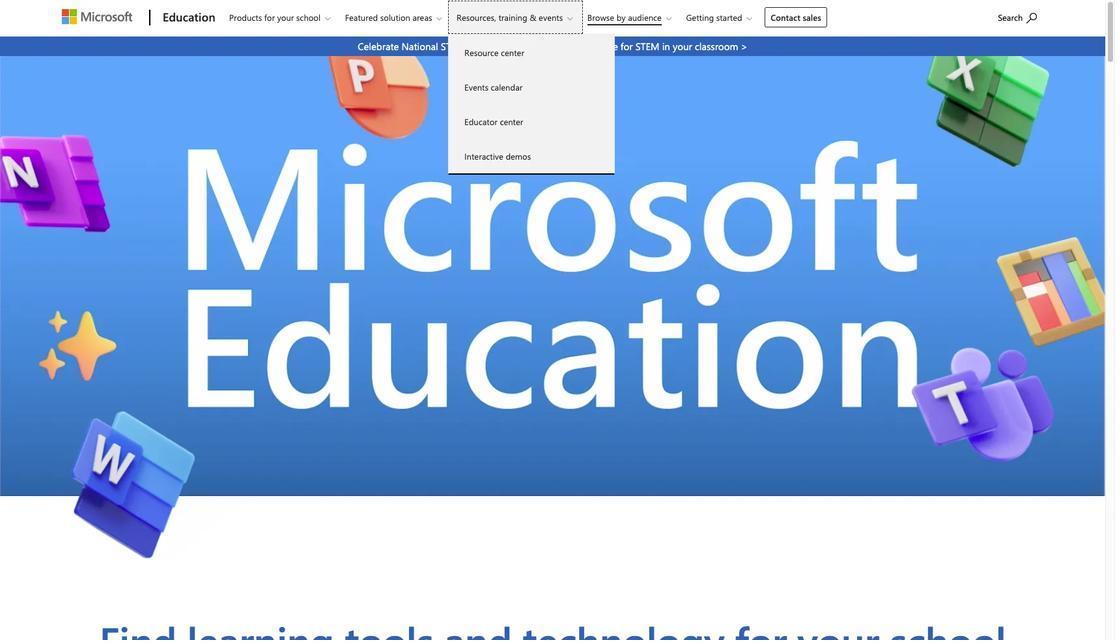 Task type: vqa. For each thing, say whether or not it's contained in the screenshot.
2nd STEM from the left
yes



Task type: locate. For each thing, give the bounding box(es) containing it.
0 horizontal spatial stem
[[441, 40, 465, 53]]

browse by audience
[[588, 12, 662, 23]]

2 stem from the left
[[636, 40, 660, 53]]

1 horizontal spatial for
[[621, 40, 633, 53]]

educator's
[[546, 40, 591, 53]]

for right products
[[264, 12, 275, 23]]

your
[[277, 12, 294, 23], [673, 40, 693, 53]]

for inside celebrate national stem day with our free educator's guide for stem in your classroom > link
[[621, 40, 633, 53]]

center left free
[[501, 47, 525, 58]]

by
[[617, 12, 626, 23]]

featured
[[345, 12, 378, 23]]

educator center link
[[449, 104, 615, 139]]

classroom
[[695, 40, 739, 53]]

calendar
[[491, 81, 523, 93]]

your left school
[[277, 12, 294, 23]]

education
[[163, 9, 216, 25]]

contact sales link
[[765, 7, 828, 27]]

center for educator center
[[500, 116, 524, 127]]

browse by audience button
[[579, 1, 682, 34]]

center
[[501, 47, 525, 58], [500, 116, 524, 127]]

interactive demos
[[465, 151, 531, 162]]

with
[[487, 40, 505, 53]]

products for your school button
[[221, 1, 341, 34]]

0 vertical spatial center
[[501, 47, 525, 58]]

resources, training & events button
[[448, 1, 583, 34]]

1 vertical spatial for
[[621, 40, 633, 53]]

events
[[539, 12, 563, 23]]

getting started
[[687, 12, 743, 23]]

stem
[[441, 40, 465, 53], [636, 40, 660, 53]]

celebrate national stem day with our free educator's guide for stem in your classroom > link
[[0, 36, 1106, 56]]

resource center link
[[449, 35, 615, 70]]

stem left day
[[441, 40, 465, 53]]

featured solution areas
[[345, 12, 432, 23]]

your right the in
[[673, 40, 693, 53]]

celebrate
[[358, 40, 399, 53]]

interactive demos link
[[449, 139, 615, 173]]

0 vertical spatial your
[[277, 12, 294, 23]]

0 horizontal spatial for
[[264, 12, 275, 23]]

center right educator at left top
[[500, 116, 524, 127]]

contact sales
[[771, 12, 822, 23]]

resource
[[465, 47, 499, 58]]

1 horizontal spatial stem
[[636, 40, 660, 53]]

national
[[402, 40, 438, 53]]

1 stem from the left
[[441, 40, 465, 53]]

stem left the in
[[636, 40, 660, 53]]

Search search field
[[992, 2, 1051, 31]]

school
[[296, 12, 321, 23]]

for inside 'products for your school' "dropdown button"
[[264, 12, 275, 23]]

for
[[264, 12, 275, 23], [621, 40, 633, 53]]

products
[[229, 12, 262, 23]]

0 vertical spatial for
[[264, 12, 275, 23]]

1 vertical spatial your
[[673, 40, 693, 53]]

1 vertical spatial center
[[500, 116, 524, 127]]

contact
[[771, 12, 801, 23]]

0 horizontal spatial your
[[277, 12, 294, 23]]

for right guide
[[621, 40, 633, 53]]



Task type: describe. For each thing, give the bounding box(es) containing it.
featured solution areas button
[[337, 1, 453, 34]]

search button
[[993, 2, 1043, 31]]

sales
[[803, 12, 822, 23]]

our
[[508, 40, 523, 53]]

training
[[499, 12, 528, 23]]

browse
[[588, 12, 615, 23]]

celebrate national stem day with our free educator's guide for stem in your classroom >
[[358, 40, 748, 53]]

your inside "dropdown button"
[[277, 12, 294, 23]]

center for resource center
[[501, 47, 525, 58]]

events
[[465, 81, 489, 93]]

getting started button
[[678, 1, 763, 34]]

resource center
[[465, 47, 525, 58]]

in
[[663, 40, 671, 53]]

1 horizontal spatial your
[[673, 40, 693, 53]]

started
[[717, 12, 743, 23]]

free
[[525, 40, 544, 53]]

areas
[[413, 12, 432, 23]]

getting
[[687, 12, 714, 23]]

microsoft image
[[62, 9, 132, 24]]

search
[[999, 12, 1024, 23]]

audience
[[628, 12, 662, 23]]

events calendar
[[465, 81, 523, 93]]

>
[[741, 40, 748, 53]]

&
[[530, 12, 537, 23]]

education link
[[156, 1, 220, 36]]

products for your school
[[229, 12, 321, 23]]

interactive
[[465, 151, 504, 162]]

guide
[[594, 40, 618, 53]]

resources,
[[457, 12, 497, 23]]

events calendar link
[[449, 70, 615, 104]]

educator
[[465, 116, 498, 127]]

resources, training & events
[[457, 12, 563, 23]]

educator center
[[465, 116, 524, 127]]

demos
[[506, 151, 531, 162]]

day
[[468, 40, 484, 53]]

solution
[[380, 12, 411, 23]]



